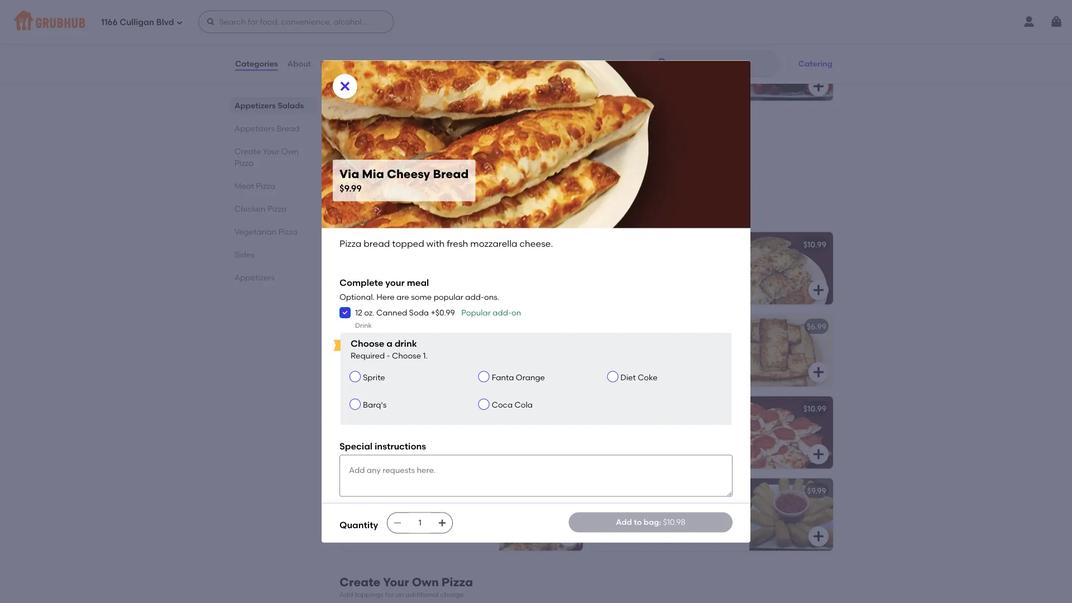 Task type: locate. For each thing, give the bounding box(es) containing it.
1 vertical spatial greek
[[379, 404, 402, 414]]

0 horizontal spatial feta
[[449, 157, 464, 166]]

mia for via mia greek salad
[[363, 118, 377, 128]]

,
[[699, 52, 701, 61], [376, 63, 378, 73], [419, 513, 421, 523]]

via down french
[[640, 349, 653, 359]]

charge.
[[441, 591, 466, 599]]

via for via mia cheesy bread
[[349, 240, 361, 249]]

, inside , artichoke hearts, olives, cucumber, pepperoncini and carrots.
[[699, 52, 701, 61]]

pepperoncini down lettuce, tomatoes, cheese
[[599, 74, 649, 84]]

0 horizontal spatial appetizers bread
[[235, 123, 300, 133]]

carrots. down reviews
[[349, 74, 377, 84]]

via down carrots,
[[340, 167, 359, 181]]

coca
[[492, 400, 513, 410]]

1 vertical spatial your
[[383, 575, 409, 590]]

1 vertical spatial $10.99
[[553, 322, 576, 331]]

olives, inside , artichoke hearts, olives, cucumber, pepperoncini and carrots.
[[665, 63, 688, 73]]

1 horizontal spatial hearts,
[[636, 63, 663, 73]]

about
[[287, 59, 311, 68]]

main navigation navigation
[[0, 0, 1072, 44]]

chef
[[379, 36, 398, 46]]

cucumber, up , olives, pepperoncini and carrots.
[[403, 52, 443, 61]]

appetizers down sides
[[235, 273, 275, 282]]

bread down onion,
[[433, 167, 469, 181]]

0 vertical spatial your
[[263, 146, 279, 156]]

, inside ', bacon and ranch.'
[[419, 513, 421, 523]]

your inside 'create your own pizza'
[[263, 146, 279, 156]]

1 horizontal spatial appetizers bread
[[340, 206, 442, 220]]

bread up meal
[[409, 240, 433, 249]]

mia up complete
[[363, 240, 377, 249]]

bread up to
[[620, 502, 643, 511]]

cucumber,
[[403, 52, 443, 61], [689, 63, 730, 73], [373, 145, 414, 155]]

instructions
[[375, 441, 426, 452]]

$10.99 for via mia pesto bread 'image'
[[804, 240, 827, 249]]

0 vertical spatial feta
[[449, 157, 464, 166]]

cheesy inside via mia cheesy bread $9.99
[[387, 167, 430, 181]]

tomatoes, inside lettuce, cherry tomatoes, onion, olives, cucumber, artichoke hearts, carrots, pepperoncini and feta .
[[407, 134, 446, 143]]

bread up pizza bread topped with fresh mozzarella cheese.
[[406, 206, 442, 220]]

1 greek from the top
[[379, 118, 402, 128]]

special inside 1/2 loaf french bread. special garlic sauce and via mia spices, topped with mozzarella
[[683, 338, 711, 347]]

2 vertical spatial pepperoncini
[[379, 157, 430, 166]]

carrots. inside , artichoke hearts, olives, cucumber, pepperoncini and carrots.
[[668, 74, 697, 84]]

bread inside tab
[[277, 123, 300, 133]]

2 vertical spatial ,
[[419, 513, 421, 523]]

choose up required
[[351, 338, 384, 349]]

chicken pizza tab
[[235, 203, 313, 214]]

0 horizontal spatial olives,
[[349, 145, 372, 155]]

lettuce,
[[349, 52, 379, 61], [599, 52, 630, 61], [349, 134, 379, 143]]

, artichoke hearts, olives, cucumber, pepperoncini and carrots.
[[599, 52, 730, 84]]

cucumber, down cherry
[[373, 145, 414, 155]]

olives, down the 'ham,'
[[380, 63, 403, 73]]

add left toppings
[[340, 591, 353, 599]]

0 vertical spatial add-
[[465, 292, 484, 302]]

bread inside button
[[409, 240, 433, 249]]

add- down ons.
[[493, 308, 512, 318]]

0 horizontal spatial special
[[340, 441, 373, 452]]

spices,
[[670, 349, 696, 359]]

1 horizontal spatial own
[[412, 575, 439, 590]]

your
[[263, 146, 279, 156], [383, 575, 409, 590]]

special left instructions
[[340, 441, 373, 452]]

1 horizontal spatial choose
[[392, 351, 421, 360]]

pepperoncini inside , artichoke hearts, olives, cucumber, pepperoncini and carrots.
[[599, 74, 649, 84]]

own up additional
[[412, 575, 439, 590]]

create for create your own pizza add toppings for an additional charge.
[[340, 575, 381, 590]]

add left to
[[616, 518, 632, 527]]

drink
[[395, 338, 417, 349]]

. down carrots,
[[376, 168, 378, 177]]

and inside the pizza bread, topped with mozarella cheese and sliced jalapeno peppers.
[[378, 349, 393, 359]]

mia for via mia cheesy bread $9.99
[[362, 167, 384, 181]]

your down appetizers bread tab
[[263, 146, 279, 156]]

0 vertical spatial ,
[[699, 52, 701, 61]]

0 horizontal spatial choose
[[351, 338, 384, 349]]

pizza bread topped with fresh mozzarella
[[599, 420, 711, 441], [349, 502, 460, 523], [599, 502, 711, 523]]

hearts, down onion,
[[454, 145, 480, 155]]

topped inside 1/2 loaf french bread. special garlic sauce and via mia spices, topped with mozzarella
[[698, 349, 726, 359]]

carrots.
[[349, 74, 377, 84], [668, 74, 697, 84]]

pepperoncini down via mia chef salad
[[405, 63, 455, 73]]

, left bacon at the left of page
[[419, 513, 421, 523]]

own for create your own pizza
[[281, 146, 299, 156]]

0 horizontal spatial own
[[281, 146, 299, 156]]

Input item quantity number field
[[408, 513, 432, 533]]

catering button
[[794, 51, 838, 76]]

olives, inside lettuce, cherry tomatoes, onion, olives, cucumber, artichoke hearts, carrots, pepperoncini and feta .
[[349, 145, 372, 155]]

0 vertical spatial appetizers bread
[[235, 123, 300, 133]]

1 vertical spatial artichoke
[[416, 145, 452, 155]]

2 horizontal spatial olives,
[[665, 63, 688, 73]]

0 vertical spatial own
[[281, 146, 299, 156]]

diet
[[621, 373, 636, 382]]

and inside ', bacon and ranch.'
[[449, 513, 464, 523]]

create inside create your own pizza add toppings for an additional charge.
[[340, 575, 381, 590]]

salad up search icon
[[660, 36, 683, 46]]

mia down sprite
[[363, 404, 377, 414]]

sides tab
[[235, 249, 313, 260]]

your inside create your own pizza add toppings for an additional charge.
[[383, 575, 409, 590]]

mia
[[363, 36, 377, 46], [613, 36, 628, 46], [363, 118, 377, 128], [362, 167, 384, 181], [363, 240, 377, 249], [655, 349, 668, 359], [363, 404, 377, 414], [454, 420, 468, 429]]

artichoke down onion,
[[416, 145, 452, 155]]

greek up cherry
[[379, 118, 402, 128]]

1 vertical spatial feta
[[470, 420, 485, 429]]

appetizers bread down appetizers salads
[[235, 123, 300, 133]]

own inside 'create your own pizza'
[[281, 146, 299, 156]]

cucumber, right search icon
[[689, 63, 730, 73]]

fresh
[[447, 238, 468, 249], [692, 420, 711, 429], [442, 502, 460, 511], [692, 502, 711, 511]]

and inside , artichoke hearts, olives, cucumber, pepperoncini and carrots.
[[651, 74, 666, 84]]

meat
[[235, 181, 254, 190]]

topped up meal
[[392, 238, 424, 249]]

garlic
[[599, 322, 622, 331]]

jalapeno sticks
[[349, 322, 410, 331]]

$10.99 for pepperoni sticks image
[[804, 404, 827, 414]]

$9.99 for lettuce, cherry tomatoes, onion, olives, cucumber, artichoke hearts, carrots, pepperoncini and feta
[[557, 118, 576, 128]]

lettuce, for lettuce, ham, cucumber, tomatoes,
[[349, 52, 379, 61]]

, right search icon
[[699, 52, 701, 61]]

greek for bread
[[379, 404, 402, 414]]

choose
[[351, 338, 384, 349], [392, 351, 421, 360]]

bread down "via mia greek bread"
[[369, 420, 392, 429]]

culligan
[[120, 17, 154, 27]]

add- inside complete your meal optional. here are some popular add-ons.
[[465, 292, 484, 302]]

lettuce, inside lettuce, ham, cucumber, tomatoes, cheese
[[349, 52, 379, 61]]

topped down garlic
[[698, 349, 726, 359]]

about button
[[287, 44, 312, 84]]

, inside , olives, pepperoncini and carrots.
[[376, 63, 378, 73]]

1 horizontal spatial your
[[383, 575, 409, 590]]

lettuce, tomatoes, cheese
[[599, 52, 699, 61]]

appetizers up appetizers bread tab
[[235, 101, 276, 110]]

0 vertical spatial pepperoncini
[[405, 63, 455, 73]]

are
[[397, 292, 409, 302]]

0 vertical spatial hearts,
[[636, 63, 663, 73]]

salad up lettuce, ham, cucumber, tomatoes, cheese
[[400, 36, 422, 46]]

add-
[[465, 292, 484, 302], [493, 308, 512, 318]]

hearts, inside , artichoke hearts, olives, cucumber, pepperoncini and carrots.
[[636, 63, 663, 73]]

via inside via mia cheesy bread button
[[349, 240, 361, 249]]

choose a drink required - choose 1.
[[351, 338, 428, 360]]

via up reviews
[[349, 36, 361, 46]]

1.
[[423, 351, 428, 360]]

salad for cheese
[[660, 36, 683, 46]]

blvd
[[156, 17, 174, 27]]

greek up dusted
[[379, 404, 402, 414]]

0 vertical spatial .
[[376, 168, 378, 177]]

bread
[[364, 238, 390, 249], [369, 420, 392, 429], [620, 420, 643, 429], [369, 502, 392, 511], [620, 502, 643, 511]]

salad
[[400, 36, 422, 46], [660, 36, 683, 46], [404, 118, 427, 128]]

salad up cherry
[[404, 118, 427, 128]]

pizza bread, topped with mozarella cheese and sliced jalapeno peppers.
[[349, 338, 487, 359]]

popular
[[461, 308, 491, 318]]

bacon ranch sticks image
[[499, 479, 583, 551]]

1 vertical spatial add-
[[493, 308, 512, 318]]

2 vertical spatial cucumber,
[[373, 145, 414, 155]]

create your own pizza add toppings for an additional charge.
[[340, 575, 473, 599]]

via for via mia chef salad
[[349, 36, 361, 46]]

olives, up carrots,
[[349, 145, 372, 155]]

1 horizontal spatial feta
[[470, 420, 485, 429]]

pizza inside create your own pizza add toppings for an additional charge.
[[442, 575, 473, 590]]

1 horizontal spatial .
[[669, 513, 671, 523]]

topped down coke
[[645, 420, 672, 429]]

1 vertical spatial appetizers bread
[[340, 206, 442, 220]]

choose down drink
[[392, 351, 421, 360]]

via for via mia greek bread
[[349, 404, 361, 414]]

reviews button
[[320, 44, 352, 84]]

svg image
[[1050, 15, 1063, 28], [206, 17, 215, 26], [812, 80, 826, 93], [562, 162, 575, 175], [342, 309, 349, 316], [812, 366, 826, 379]]

, down via mia chef salad
[[376, 63, 378, 73]]

2 horizontal spatial ,
[[699, 52, 701, 61]]

bread down salads
[[277, 123, 300, 133]]

onion,
[[448, 134, 471, 143]]

via mia greek bread image
[[499, 397, 583, 469]]

cheesy
[[387, 167, 430, 181], [379, 240, 408, 249]]

via mia chef salad image
[[499, 28, 583, 101]]

1/2
[[599, 338, 610, 347]]

mia inside via mia cheesy bread button
[[363, 240, 377, 249]]

, olives, pepperoncini and carrots.
[[349, 63, 472, 84]]

lettuce, down via mia garden salad
[[599, 52, 630, 61]]

dusted
[[394, 420, 421, 429]]

to
[[634, 518, 642, 527]]

via inside via mia cheesy bread $9.99
[[340, 167, 359, 181]]

cola
[[515, 400, 533, 410]]

$6.99
[[807, 322, 827, 331]]

pepperoni sticks image
[[750, 397, 833, 469]]

0 vertical spatial cheesy
[[387, 167, 430, 181]]

via for via mia garden salad
[[599, 36, 611, 46]]

hearts, down lettuce, tomatoes, cheese
[[636, 63, 663, 73]]

special
[[683, 338, 711, 347], [340, 441, 373, 452]]

carrots. inside , olives, pepperoncini and carrots.
[[349, 74, 377, 84]]

feta
[[449, 157, 464, 166], [470, 420, 485, 429]]

and inside , olives, pepperoncini and carrots.
[[457, 63, 472, 73]]

. right bag:
[[669, 513, 671, 523]]

0 vertical spatial cucumber,
[[403, 52, 443, 61]]

mia for via mia cheesy bread
[[363, 240, 377, 249]]

hearts, inside lettuce, cherry tomatoes, onion, olives, cucumber, artichoke hearts, carrots, pepperoncini and feta .
[[454, 145, 480, 155]]

greek for salad
[[379, 118, 402, 128]]

1 vertical spatial .
[[669, 513, 671, 523]]

mia inside 1/2 loaf french bread. special garlic sauce and via mia spices, topped with mozzarella
[[655, 349, 668, 359]]

mia inside via mia cheesy bread $9.99
[[362, 167, 384, 181]]

0 vertical spatial add
[[616, 518, 632, 527]]

$10.99 inside button
[[804, 240, 827, 249]]

mozzarella sticks image
[[750, 479, 833, 551]]

appetizers down appetizers salads
[[235, 123, 275, 133]]

loaf
[[612, 338, 626, 347]]

1 vertical spatial add
[[340, 591, 353, 599]]

1 horizontal spatial special
[[683, 338, 711, 347]]

0 horizontal spatial artichoke
[[416, 145, 452, 155]]

with
[[427, 238, 445, 249], [426, 338, 442, 347], [599, 360, 615, 370], [422, 420, 438, 429], [674, 420, 690, 429], [424, 502, 440, 511], [674, 502, 690, 511]]

garlic bread
[[599, 322, 647, 331]]

cheesy for via mia cheesy bread $9.99
[[387, 167, 430, 181]]

mia down bread.
[[655, 349, 668, 359]]

create inside 'create your own pizza'
[[235, 146, 261, 156]]

garlic
[[713, 338, 734, 347]]

via for via mia greek salad
[[349, 118, 361, 128]]

pepperoncini up via mia cheesy bread $9.99
[[379, 157, 430, 166]]

0 horizontal spatial carrots.
[[349, 74, 377, 84]]

1 carrots. from the left
[[349, 74, 377, 84]]

create up toppings
[[340, 575, 381, 590]]

1 vertical spatial hearts,
[[454, 145, 480, 155]]

0 horizontal spatial create
[[235, 146, 261, 156]]

0 horizontal spatial hearts,
[[454, 145, 480, 155]]

1 horizontal spatial olives,
[[380, 63, 403, 73]]

0 vertical spatial greek
[[379, 118, 402, 128]]

own
[[281, 146, 299, 156], [412, 575, 439, 590]]

your up an
[[383, 575, 409, 590]]

own down appetizers bread tab
[[281, 146, 299, 156]]

1 vertical spatial cucumber,
[[689, 63, 730, 73]]

mia left garden
[[613, 36, 628, 46]]

add- up popular
[[465, 292, 484, 302]]

via mia pesto bread image
[[750, 232, 833, 305]]

some
[[411, 292, 432, 302]]

via up complete
[[349, 240, 361, 249]]

pizza bread dusted with via mia feta
[[349, 420, 485, 429]]

cheesy inside button
[[379, 240, 408, 249]]

2 carrots. from the left
[[668, 74, 697, 84]]

1 horizontal spatial create
[[340, 575, 381, 590]]

1 horizontal spatial add-
[[493, 308, 512, 318]]

1 horizontal spatial ,
[[419, 513, 421, 523]]

mia up carrots,
[[363, 118, 377, 128]]

appetizers
[[235, 101, 276, 110], [235, 123, 275, 133], [340, 206, 404, 220], [235, 273, 275, 282]]

vegetarian
[[235, 227, 276, 236]]

$9.99 for lettuce, ham, cucumber, tomatoes,
[[557, 36, 576, 46]]

0 vertical spatial artichoke
[[599, 63, 635, 73]]

1 vertical spatial pepperoncini
[[599, 74, 649, 84]]

$9.99
[[557, 36, 576, 46], [557, 118, 576, 128], [340, 183, 362, 194], [807, 486, 827, 496]]

1 vertical spatial ,
[[376, 63, 378, 73]]

via up carrots,
[[349, 118, 361, 128]]

additional
[[406, 591, 439, 599]]

barq's
[[363, 400, 387, 410]]

catering
[[799, 59, 833, 68]]

create down appetizers bread tab
[[235, 146, 261, 156]]

artichoke down lettuce, tomatoes, cheese
[[599, 63, 635, 73]]

1/2 loaf french bread. special garlic sauce and via mia spices, topped with mozzarella
[[599, 338, 734, 370]]

here
[[377, 292, 395, 302]]

1 vertical spatial own
[[412, 575, 439, 590]]

via mia garden salad
[[599, 36, 683, 46]]

fanta orange
[[492, 373, 545, 382]]

tomatoes,
[[445, 52, 484, 61], [632, 52, 670, 61], [407, 134, 446, 143]]

lettuce, for lettuce, tomatoes,
[[599, 52, 630, 61]]

1 horizontal spatial carrots.
[[668, 74, 697, 84]]

0 vertical spatial create
[[235, 146, 261, 156]]

1 horizontal spatial artichoke
[[599, 63, 635, 73]]

1 vertical spatial create
[[340, 575, 381, 590]]

topped up sliced
[[396, 338, 424, 347]]

own inside create your own pizza add toppings for an additional charge.
[[412, 575, 439, 590]]

cheesy up your
[[379, 240, 408, 249]]

your for create your own pizza add toppings for an additional charge.
[[383, 575, 409, 590]]

lettuce, down via mia chef salad
[[349, 52, 379, 61]]

2 vertical spatial $10.99
[[804, 404, 827, 414]]

0 vertical spatial $10.99
[[804, 240, 827, 249]]

pizza inside the pizza bread, topped with mozarella cheese and sliced jalapeno peppers.
[[349, 338, 368, 347]]

topped up ', bacon and ranch.'
[[394, 502, 422, 511]]

cheesy down cherry
[[387, 167, 430, 181]]

carrots. down search icon
[[668, 74, 697, 84]]

via mia greek salad
[[349, 118, 427, 128]]

own for create your own pizza add toppings for an additional charge.
[[412, 575, 439, 590]]

0 horizontal spatial your
[[263, 146, 279, 156]]

1 vertical spatial cheesy
[[379, 240, 408, 249]]

via left garden
[[599, 36, 611, 46]]

complete your meal optional. here are some popular add-ons.
[[340, 277, 500, 302]]

0 vertical spatial special
[[683, 338, 711, 347]]

soda
[[409, 308, 429, 318]]

mia down carrots,
[[362, 167, 384, 181]]

pizza bread topped with fresh mozzarella for , bacon and ranch.
[[349, 502, 460, 523]]

special up spices,
[[683, 338, 711, 347]]

olives, down lettuce, tomatoes, cheese
[[665, 63, 688, 73]]

meat pizza
[[235, 181, 275, 190]]

lettuce, up carrots,
[[349, 134, 379, 143]]

sides
[[235, 250, 255, 259]]

bread up french
[[624, 322, 647, 331]]

2 greek from the top
[[379, 404, 402, 414]]

0 horizontal spatial add
[[340, 591, 353, 599]]

appetizers bread tab
[[235, 122, 313, 134]]

appetizers bread up via mia cheesy bread in the left of the page
[[340, 206, 442, 220]]

svg image
[[176, 19, 183, 26], [338, 80, 352, 93], [562, 80, 575, 93], [812, 284, 826, 297], [562, 448, 575, 461], [812, 448, 826, 461], [393, 519, 402, 527], [438, 519, 447, 527], [562, 530, 575, 543], [812, 530, 826, 543]]

mia left chef
[[363, 36, 377, 46]]

bread for bacon ranch sticks image
[[369, 502, 392, 511]]

pizza bread topped with fresh mozzarella for .
[[599, 502, 711, 523]]

create
[[235, 146, 261, 156], [340, 575, 381, 590]]

create your own pizza
[[235, 146, 299, 168]]

cheese
[[672, 52, 699, 61], [349, 63, 376, 73], [349, 349, 376, 359], [391, 513, 419, 523], [642, 513, 669, 523]]

mia for via mia garden salad
[[613, 36, 628, 46]]

1 horizontal spatial add
[[616, 518, 632, 527]]

bread,
[[369, 338, 394, 347]]

topped up the 'cheese .' at the right bottom of the page
[[645, 502, 672, 511]]

create for create your own pizza
[[235, 146, 261, 156]]

via left barq's
[[349, 404, 361, 414]]

0 horizontal spatial .
[[376, 168, 378, 177]]

0 horizontal spatial ,
[[376, 63, 378, 73]]

sticks
[[387, 322, 410, 331]]

bread up quantity
[[369, 502, 392, 511]]

0 horizontal spatial add-
[[465, 292, 484, 302]]



Task type: vqa. For each thing, say whether or not it's contained in the screenshot.
FAMILY MEAL
no



Task type: describe. For each thing, give the bounding box(es) containing it.
search icon image
[[656, 57, 670, 70]]

1166
[[101, 17, 118, 27]]

bag:
[[644, 518, 661, 527]]

via right dusted
[[440, 420, 452, 429]]

appetizers bread inside appetizers bread tab
[[235, 123, 300, 133]]

appetizers up via mia cheesy bread in the left of the page
[[340, 206, 404, 220]]

ons.
[[484, 292, 500, 302]]

via mia cheesy bread image
[[499, 232, 583, 305]]

with inside 1/2 loaf french bread. special garlic sauce and via mia spices, topped with mozzarella
[[599, 360, 615, 370]]

pepperoncini inside lettuce, cherry tomatoes, onion, olives, cucumber, artichoke hearts, carrots, pepperoncini and feta .
[[379, 157, 430, 166]]

bread.
[[656, 338, 681, 347]]

via for via mia cheesy bread $9.99
[[340, 167, 359, 181]]

coca cola
[[492, 400, 533, 410]]

ham,
[[381, 52, 401, 61]]

-
[[387, 351, 390, 360]]

via mia garden salad image
[[750, 28, 833, 101]]

toppings
[[355, 591, 384, 599]]

cucumber, inside , artichoke hearts, olives, cucumber, pepperoncini and carrots.
[[689, 63, 730, 73]]

lettuce, cherry tomatoes, onion, olives, cucumber, artichoke hearts, carrots, pepperoncini and feta .
[[349, 134, 480, 177]]

jalapeno sticks image
[[499, 314, 583, 387]]

mia right dusted
[[454, 420, 468, 429]]

$10.99 for jalapeno sticks image
[[553, 322, 576, 331]]

vegetarian pizza tab
[[235, 226, 313, 237]]

cheese inside the pizza bread, topped with mozarella cheese and sliced jalapeno peppers.
[[349, 349, 376, 359]]

cheesy for via mia cheesy bread
[[379, 240, 408, 249]]

peppers.
[[454, 349, 487, 359]]

artichoke inside , artichoke hearts, olives, cucumber, pepperoncini and carrots.
[[599, 63, 635, 73]]

1 vertical spatial special
[[340, 441, 373, 452]]

appetizers tab
[[235, 271, 313, 283]]

add to bag: $10.98
[[616, 518, 686, 527]]

pizza bread topped with fresh mozzarella cheese.
[[340, 238, 553, 249]]

olives, inside , olives, pepperoncini and carrots.
[[380, 63, 403, 73]]

sliced
[[395, 349, 417, 359]]

quantity
[[340, 520, 378, 530]]

via mia cheesy bread button
[[342, 232, 583, 305]]

via mia cheesy bread
[[349, 240, 433, 249]]

Special instructions text field
[[340, 455, 733, 497]]

garlic bread image
[[750, 314, 833, 387]]

and inside lettuce, cherry tomatoes, onion, olives, cucumber, artichoke hearts, carrots, pepperoncini and feta .
[[432, 157, 447, 166]]

jalapeno
[[349, 322, 385, 331]]

for
[[385, 591, 394, 599]]

mia for via mia greek bread
[[363, 404, 377, 414]]

mozzarella inside 1/2 loaf french bread. special garlic sauce and via mia spices, topped with mozzarella
[[617, 360, 657, 370]]

carrots,
[[349, 157, 378, 166]]

lettuce, inside lettuce, cherry tomatoes, onion, olives, cucumber, artichoke hearts, carrots, pepperoncini and feta .
[[349, 134, 379, 143]]

and inside 1/2 loaf french bread. special garlic sauce and via mia spices, topped with mozzarella
[[624, 349, 639, 359]]

Search Via Mia Pizza search field
[[673, 59, 758, 69]]

vegetarian pizza
[[235, 227, 297, 236]]

oz.
[[364, 308, 375, 318]]

a
[[387, 338, 393, 349]]

sprite
[[363, 373, 385, 382]]

bread down diet
[[620, 420, 643, 429]]

chicken pizza
[[235, 204, 287, 213]]

french
[[628, 338, 654, 347]]

create your own pizza tab
[[235, 145, 313, 169]]

popular
[[434, 292, 464, 302]]

via mia greek bread
[[349, 404, 427, 414]]

svg image inside main navigation navigation
[[176, 19, 183, 26]]

reviews
[[321, 59, 352, 68]]

salad for cucumber,
[[400, 36, 422, 46]]

appetizers salads
[[235, 101, 304, 110]]

pepperoncini inside , olives, pepperoncini and carrots.
[[405, 63, 455, 73]]

$9.99 for pizza bread topped with fresh mozzarella
[[807, 486, 827, 496]]

, for cucumber,
[[699, 52, 701, 61]]

cheese .
[[642, 513, 671, 523]]

chicken
[[235, 204, 266, 213]]

special instructions
[[340, 441, 426, 452]]

meal
[[407, 277, 429, 288]]

12
[[355, 308, 362, 318]]

$9.99 inside via mia cheesy bread $9.99
[[340, 183, 362, 194]]

12 oz. canned soda + $0.99
[[355, 308, 455, 318]]

mia for via mia chef salad
[[363, 36, 377, 46]]

canned
[[377, 308, 407, 318]]

cucumber, inside lettuce, cherry tomatoes, onion, olives, cucumber, artichoke hearts, carrots, pepperoncini and feta .
[[373, 145, 414, 155]]

via mia chef salad
[[349, 36, 422, 46]]

via mia cheesy bread $9.99
[[340, 167, 469, 194]]

appetizers salads tab
[[235, 99, 313, 111]]

cheese inside lettuce, ham, cucumber, tomatoes, cheese
[[349, 63, 376, 73]]

. inside lettuce, cherry tomatoes, onion, olives, cucumber, artichoke hearts, carrots, pepperoncini and feta .
[[376, 168, 378, 177]]

$8.99
[[807, 36, 827, 46]]

cucumber, inside lettuce, ham, cucumber, tomatoes, cheese
[[403, 52, 443, 61]]

on
[[512, 308, 521, 318]]

required
[[351, 351, 385, 360]]

$10.99 button
[[592, 232, 833, 305]]

feta inside lettuce, cherry tomatoes, onion, olives, cucumber, artichoke hearts, carrots, pepperoncini and feta .
[[449, 157, 464, 166]]

salads
[[278, 101, 304, 110]]

bread for mozzarella sticks image
[[620, 502, 643, 511]]

, bacon and ranch.
[[349, 513, 464, 534]]

0 vertical spatial choose
[[351, 338, 384, 349]]

tomatoes, inside lettuce, ham, cucumber, tomatoes, cheese
[[445, 52, 484, 61]]

$0.99
[[436, 308, 455, 318]]

add inside create your own pizza add toppings for an additional charge.
[[340, 591, 353, 599]]

your
[[386, 277, 405, 288]]

bread inside via mia cheesy bread $9.99
[[433, 167, 469, 181]]

via mia greek salad image
[[499, 111, 583, 183]]

artichoke inside lettuce, cherry tomatoes, onion, olives, cucumber, artichoke hearts, carrots, pepperoncini and feta .
[[416, 145, 452, 155]]

your for create your own pizza
[[263, 146, 279, 156]]

sauce
[[599, 349, 622, 359]]

garden
[[629, 36, 659, 46]]

bread up complete
[[364, 238, 390, 249]]

with inside the pizza bread, topped with mozarella cheese and sliced jalapeno peppers.
[[426, 338, 442, 347]]

drink
[[355, 321, 372, 329]]

ranch.
[[349, 525, 373, 534]]

cheese.
[[520, 238, 553, 249]]

coke
[[638, 373, 658, 382]]

bread up pizza bread dusted with via mia feta
[[404, 404, 427, 414]]

$10.98
[[663, 518, 686, 527]]

bacon
[[422, 513, 447, 523]]

orange
[[516, 373, 545, 382]]

, for carrots.
[[376, 63, 378, 73]]

optional.
[[340, 292, 375, 302]]

appetizers inside "tab"
[[235, 101, 276, 110]]

bread for via mia greek bread image
[[369, 420, 392, 429]]

1 vertical spatial choose
[[392, 351, 421, 360]]

pizza inside 'create your own pizza'
[[235, 158, 254, 168]]

+
[[431, 308, 436, 318]]

fanta
[[492, 373, 514, 382]]

meat pizza tab
[[235, 180, 313, 192]]

topped inside the pizza bread, topped with mozarella cheese and sliced jalapeno peppers.
[[396, 338, 424, 347]]

via inside 1/2 loaf french bread. special garlic sauce and via mia spices, topped with mozzarella
[[640, 349, 653, 359]]

lettuce, ham, cucumber, tomatoes, cheese
[[349, 52, 484, 73]]

cherry
[[381, 134, 405, 143]]

an
[[396, 591, 404, 599]]

diet coke
[[621, 373, 658, 382]]

categories
[[235, 59, 278, 68]]



